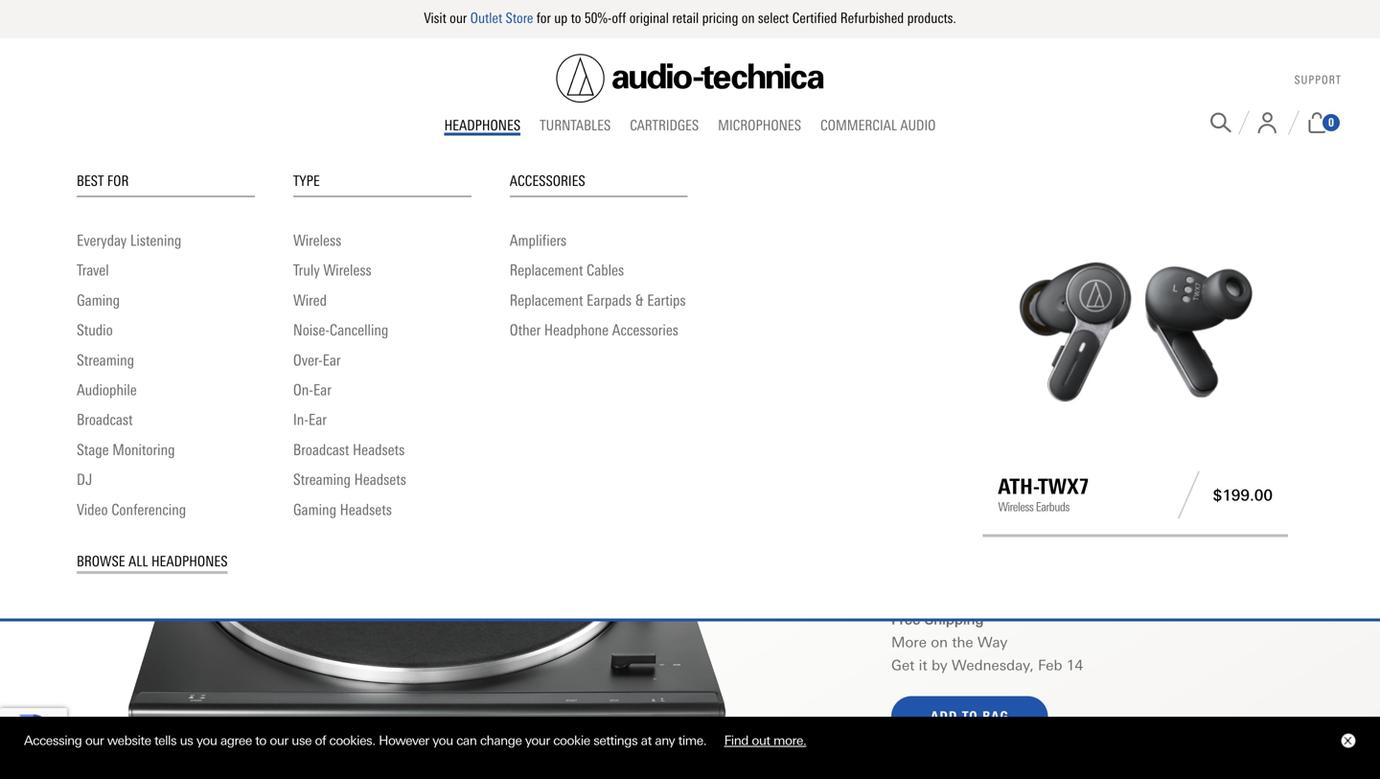 Task type: describe. For each thing, give the bounding box(es) containing it.
browse
[[77, 553, 125, 570]]

out
[[752, 733, 770, 748]]

change
[[480, 733, 522, 748]]

however
[[379, 733, 429, 748]]

products.
[[907, 10, 956, 27]]

find out more. link
[[710, 726, 821, 755]]

original
[[629, 10, 669, 27]]

accessories link
[[510, 173, 688, 197]]

accessing our website tells us you agree to our use of cookies. however you can change your cookie settings at any time.
[[24, 733, 710, 748]]

accessing
[[24, 733, 82, 748]]

it
[[919, 657, 927, 674]]

replacement for replacement earpads & eartips
[[510, 291, 583, 309]]

audiophile link
[[77, 377, 255, 403]]

broadcast link
[[77, 407, 255, 433]]

0 vertical spatial to
[[571, 10, 581, 27]]

truly wireless link
[[293, 258, 471, 284]]

streaming headsets link
[[293, 467, 471, 493]]

headphone
[[544, 321, 609, 339]]

visit our outlet store for up to 50%-off original retail pricing on select certified refurbished products.
[[424, 10, 956, 27]]

1 vertical spatial wireless
[[323, 261, 372, 280]]

visit
[[424, 10, 446, 27]]

ath twx7 image
[[998, 189, 1273, 464]]

feb
[[1038, 657, 1062, 674]]

50%-
[[585, 10, 612, 27]]

settings
[[593, 733, 638, 748]]

website
[[107, 733, 151, 748]]

0
[[1328, 115, 1334, 129]]

our for accessing
[[85, 733, 104, 748]]

on-ear
[[293, 381, 331, 399]]

commercial audio
[[820, 117, 936, 134]]

of
[[315, 733, 326, 748]]

microphones link
[[708, 117, 811, 136]]

support link
[[1295, 73, 1342, 87]]

over-ear link
[[293, 347, 471, 373]]

way
[[978, 634, 1008, 651]]

our for visit
[[450, 10, 467, 27]]

find out more.
[[724, 733, 806, 748]]

over-
[[293, 351, 323, 369]]

noise-cancelling link
[[293, 317, 471, 343]]

gaming headsets
[[293, 501, 392, 519]]

1 horizontal spatial our
[[270, 733, 288, 748]]

studio
[[77, 321, 113, 339]]

outlet store link
[[470, 10, 533, 27]]

accessories inside 'link'
[[612, 321, 679, 339]]

everyday
[[77, 231, 127, 250]]

replacement for replacement cables
[[510, 261, 583, 280]]

1 vertical spatial to
[[255, 733, 266, 748]]

0 vertical spatial accessories
[[510, 173, 585, 190]]

outlet
[[470, 10, 502, 27]]

in-
[[293, 411, 309, 429]]

noise-cancelling
[[293, 321, 388, 339]]

truly
[[293, 261, 320, 280]]

monitoring
[[112, 441, 175, 459]]

replacement earpads & eartips
[[510, 291, 686, 309]]

gaming link
[[77, 287, 255, 314]]

browse all headphones link
[[77, 550, 228, 574]]

retail
[[672, 10, 699, 27]]

lp60x
[[953, 346, 1078, 407]]

video
[[77, 501, 108, 519]]

type link
[[293, 173, 471, 197]]

ear for over-
[[323, 351, 341, 369]]

stage
[[77, 441, 109, 459]]

earpads
[[587, 291, 632, 309]]

stage monitoring
[[77, 441, 175, 459]]

all
[[128, 553, 148, 570]]

video conferencing
[[77, 501, 186, 519]]

more.
[[773, 733, 806, 748]]

amplifiers link
[[510, 228, 688, 254]]

more
[[891, 634, 927, 651]]

free
[[891, 611, 920, 628]]

use
[[292, 733, 312, 748]]

14 reviews link
[[1184, 455, 1249, 469]]

studio link
[[77, 317, 255, 343]]

eartips
[[647, 291, 686, 309]]

turntable
[[1081, 322, 1139, 342]]

select
[[758, 10, 789, 27]]

broadcast headsets link
[[293, 437, 471, 463]]

cartridges link
[[620, 117, 708, 136]]

cables
[[587, 261, 624, 280]]

divider line image
[[1288, 111, 1300, 135]]

breadcrumb element
[[0, 143, 1380, 178]]

pricing
[[702, 10, 738, 27]]

dj link
[[77, 467, 255, 493]]

store logo image
[[556, 54, 824, 103]]

by
[[932, 657, 948, 674]]

wireless inside ath-twx7 wireless earbuds
[[998, 500, 1034, 515]]



Task type: vqa. For each thing, say whether or not it's contained in the screenshot.
The On-Ear
yes



Task type: locate. For each thing, give the bounding box(es) containing it.
0 vertical spatial replacement
[[510, 261, 583, 280]]

0 horizontal spatial streaming
[[77, 351, 134, 369]]

to
[[571, 10, 581, 27], [255, 733, 266, 748]]

wireless link
[[293, 228, 471, 254]]

accessories up "amplifiers"
[[510, 173, 585, 190]]

off
[[612, 10, 626, 27]]

type
[[293, 173, 320, 190]]

2 vertical spatial wireless
[[998, 500, 1034, 515]]

our left website
[[85, 733, 104, 748]]

everyday listening link
[[77, 228, 255, 254]]

streaming link
[[77, 347, 255, 373]]

2 vertical spatial headsets
[[340, 501, 392, 519]]

fully automatic belt-drive turntable at-lp60x
[[891, 322, 1139, 407]]

0 vertical spatial broadcast
[[77, 411, 133, 429]]

basket image
[[1306, 112, 1328, 133]]

shipping
[[925, 611, 984, 628]]

belt-
[[1016, 322, 1045, 342]]

14 right the feb
[[1067, 657, 1083, 674]]

time.
[[678, 733, 707, 748]]

other headphone accessories link
[[510, 317, 688, 343]]

1 horizontal spatial divider line image
[[1238, 111, 1250, 135]]

0 vertical spatial on
[[742, 10, 755, 27]]

wired
[[293, 291, 327, 309]]

0 vertical spatial divider line image
[[1238, 111, 1250, 135]]

0 vertical spatial ear
[[323, 351, 341, 369]]

in-ear link
[[293, 407, 471, 433]]

divider line image
[[1238, 111, 1250, 135], [1165, 471, 1213, 519]]

replacement down "amplifiers"
[[510, 261, 583, 280]]

find
[[724, 733, 748, 748]]

1 vertical spatial ear
[[313, 381, 331, 399]]

browse all headphones
[[77, 553, 228, 570]]

headsets
[[353, 441, 405, 459], [354, 471, 406, 489], [340, 501, 392, 519]]

in-ear
[[293, 411, 327, 429]]

broadcast for broadcast
[[77, 411, 133, 429]]

us
[[180, 733, 193, 748]]

0 horizontal spatial broadcast
[[77, 411, 133, 429]]

up
[[554, 10, 568, 27]]

streaming for streaming headsets
[[293, 471, 351, 489]]

None submit
[[891, 696, 1048, 737]]

on
[[742, 10, 755, 27], [931, 634, 948, 651]]

can
[[456, 733, 477, 748]]

broadcast headsets
[[293, 441, 405, 459]]

wireless down ath-
[[998, 500, 1034, 515]]

replacement cables link
[[510, 258, 688, 284]]

you left can
[[432, 733, 453, 748]]

1 vertical spatial accessories
[[612, 321, 679, 339]]

headsets for gaming headsets
[[340, 501, 392, 519]]

14 reviews
[[1184, 455, 1249, 469]]

microphones
[[718, 117, 801, 134]]

free shipping more on the way get it by wednesday, feb 14
[[891, 611, 1083, 674]]

commercial
[[820, 117, 897, 134]]

2 you from the left
[[432, 733, 453, 748]]

broadcast down in-ear
[[293, 441, 349, 459]]

0 vertical spatial streaming
[[77, 351, 134, 369]]

ath-
[[998, 474, 1039, 500]]

ear down on-ear
[[309, 411, 327, 429]]

0 horizontal spatial divider line image
[[1165, 471, 1213, 519]]

other
[[510, 321, 541, 339]]

14
[[1184, 455, 1198, 469], [1067, 657, 1083, 674]]

turntables
[[540, 117, 611, 134]]

to right up
[[571, 10, 581, 27]]

on-
[[293, 381, 313, 399]]

accessories
[[510, 173, 585, 190], [612, 321, 679, 339]]

divider line image down the 14 reviews link
[[1165, 471, 1213, 519]]

0 vertical spatial headphones
[[444, 117, 521, 134]]

streaming up audiophile
[[77, 351, 134, 369]]

1 vertical spatial headphones
[[151, 553, 228, 570]]

ear for in-
[[309, 411, 327, 429]]

store
[[506, 10, 533, 27]]

noise-
[[293, 321, 330, 339]]

any
[[655, 733, 675, 748]]

2 vertical spatial ear
[[309, 411, 327, 429]]

1 vertical spatial divider line image
[[1165, 471, 1213, 519]]

0 vertical spatial wireless
[[293, 231, 341, 250]]

ear down over-ear
[[313, 381, 331, 399]]

streaming for streaming
[[77, 351, 134, 369]]

divider line image right magnifying glass image at the right top of page
[[1238, 111, 1250, 135]]

on left select at the right top of the page
[[742, 10, 755, 27]]

earbuds
[[1036, 500, 1069, 515]]

you right 'us'
[[196, 733, 217, 748]]

1 vertical spatial broadcast
[[293, 441, 349, 459]]

headphones right all
[[151, 553, 228, 570]]

headsets down in-ear link at left
[[353, 441, 405, 459]]

&
[[635, 291, 644, 309]]

1 horizontal spatial on
[[931, 634, 948, 651]]

wireless up truly
[[293, 231, 341, 250]]

0 horizontal spatial headphones
[[151, 553, 228, 570]]

turntables link
[[530, 117, 620, 136]]

replacement cables
[[510, 261, 624, 280]]

14 inside free shipping more on the way get it by wednesday, feb 14
[[1067, 657, 1083, 674]]

1 horizontal spatial to
[[571, 10, 581, 27]]

on inside free shipping more on the way get it by wednesday, feb 14
[[931, 634, 948, 651]]

headsets down broadcast headsets link
[[354, 471, 406, 489]]

automatic
[[948, 322, 1012, 342]]

headphones left "turntables"
[[444, 117, 521, 134]]

0 horizontal spatial you
[[196, 733, 217, 748]]

1 you from the left
[[196, 733, 217, 748]]

cartridges
[[630, 117, 699, 134]]

cancelling
[[330, 321, 388, 339]]

headsets for streaming headsets
[[354, 471, 406, 489]]

gaming inside gaming headsets link
[[293, 501, 336, 519]]

twx7
[[1039, 474, 1089, 500]]

1 horizontal spatial 14
[[1184, 455, 1198, 469]]

gaming for gaming
[[77, 291, 120, 309]]

commercial audio link
[[811, 117, 945, 136]]

wireless right truly
[[323, 261, 372, 280]]

gaming up studio
[[77, 291, 120, 309]]

ear for on-
[[313, 381, 331, 399]]

travel link
[[77, 258, 255, 284]]

ear
[[323, 351, 341, 369], [313, 381, 331, 399], [309, 411, 327, 429]]

our left use
[[270, 733, 288, 748]]

1 horizontal spatial accessories
[[612, 321, 679, 339]]

gaming for gaming headsets
[[293, 501, 336, 519]]

accessories down &
[[612, 321, 679, 339]]

at
[[641, 733, 652, 748]]

cross image
[[1344, 737, 1351, 745]]

streaming inside streaming link
[[77, 351, 134, 369]]

0 horizontal spatial accessories
[[510, 173, 585, 190]]

on-ear link
[[293, 377, 471, 403]]

audio
[[900, 117, 936, 134]]

wednesday,
[[952, 657, 1034, 674]]

drive
[[1045, 322, 1077, 342]]

tells
[[154, 733, 177, 748]]

support
[[1295, 73, 1342, 87]]

0 horizontal spatial to
[[255, 733, 266, 748]]

streaming inside the streaming headsets link
[[293, 471, 351, 489]]

1 horizontal spatial streaming
[[293, 471, 351, 489]]

1 vertical spatial replacement
[[510, 291, 583, 309]]

best
[[77, 173, 104, 190]]

0 horizontal spatial gaming
[[77, 291, 120, 309]]

2 horizontal spatial our
[[450, 10, 467, 27]]

replacement
[[510, 261, 583, 280], [510, 291, 583, 309]]

agree
[[220, 733, 252, 748]]

ear down noise-cancelling
[[323, 351, 341, 369]]

to right agree
[[255, 733, 266, 748]]

0 vertical spatial 14
[[1184, 455, 1198, 469]]

headsets for broadcast headsets
[[353, 441, 405, 459]]

0 vertical spatial gaming
[[77, 291, 120, 309]]

magnifying glass image
[[1211, 112, 1232, 133]]

1 horizontal spatial you
[[432, 733, 453, 748]]

truly wireless
[[293, 261, 372, 280]]

1 horizontal spatial gaming
[[293, 501, 336, 519]]

14 left reviews
[[1184, 455, 1198, 469]]

streaming up 'gaming headsets'
[[293, 471, 351, 489]]

cookie
[[553, 733, 590, 748]]

1 vertical spatial streaming
[[293, 471, 351, 489]]

broadcast for broadcast headsets
[[293, 441, 349, 459]]

0 horizontal spatial our
[[85, 733, 104, 748]]

ath-twx7 wireless earbuds
[[998, 474, 1089, 515]]

certified
[[792, 10, 837, 27]]

streaming headsets
[[293, 471, 406, 489]]

1 replacement from the top
[[510, 261, 583, 280]]

2 replacement from the top
[[510, 291, 583, 309]]

1 horizontal spatial headphones
[[444, 117, 521, 134]]

broadcast down audiophile
[[77, 411, 133, 429]]

1 horizontal spatial broadcast
[[293, 441, 349, 459]]

0 horizontal spatial on
[[742, 10, 755, 27]]

at lp60x image
[[76, 178, 777, 779]]

reviews
[[1202, 455, 1249, 469]]

replacement earpads & eartips link
[[510, 287, 688, 314]]

cookies.
[[329, 733, 375, 748]]

gaming inside gaming link
[[77, 291, 120, 309]]

headsets down streaming headsets
[[340, 501, 392, 519]]

0 vertical spatial headsets
[[353, 441, 405, 459]]

for
[[537, 10, 551, 27]]

our right visit
[[450, 10, 467, 27]]

0 horizontal spatial 14
[[1067, 657, 1083, 674]]

conferencing
[[111, 501, 186, 519]]

headphones
[[444, 117, 521, 134], [151, 553, 228, 570]]

on up by
[[931, 634, 948, 651]]

1 vertical spatial 14
[[1067, 657, 1083, 674]]

gaming
[[77, 291, 120, 309], [293, 501, 336, 519]]

0 link
[[1306, 112, 1342, 133]]

streaming
[[77, 351, 134, 369], [293, 471, 351, 489]]

1 vertical spatial on
[[931, 634, 948, 651]]

replacement down replacement cables
[[510, 291, 583, 309]]

1 vertical spatial headsets
[[354, 471, 406, 489]]

gaming down streaming headsets
[[293, 501, 336, 519]]

1 vertical spatial gaming
[[293, 501, 336, 519]]



